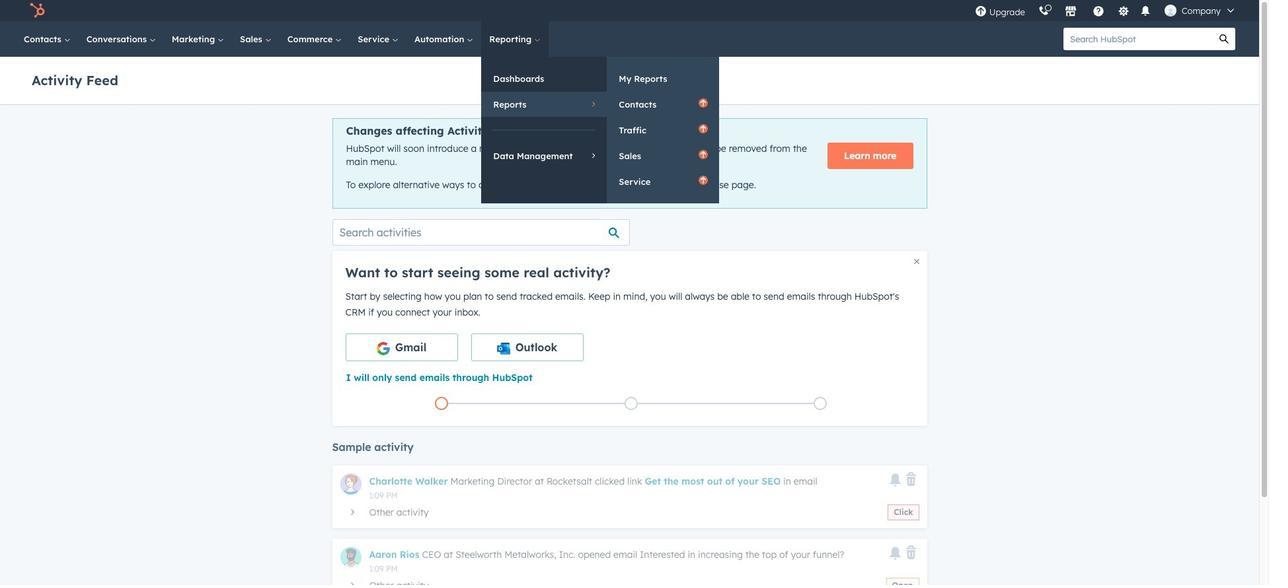 Task type: locate. For each thing, give the bounding box(es) containing it.
Search HubSpot search field
[[1064, 28, 1213, 50]]

close image
[[914, 259, 920, 264]]

list
[[347, 395, 916, 413]]

Search activities search field
[[332, 219, 630, 246]]

onboarding.steps.finalstep.title image
[[817, 401, 824, 408]]

None checkbox
[[346, 334, 458, 362], [471, 334, 584, 362], [346, 334, 458, 362], [471, 334, 584, 362]]

menu
[[969, 0, 1244, 21]]

reporting menu
[[482, 57, 720, 204]]

jacob simon image
[[1165, 5, 1177, 17]]

marketplaces image
[[1065, 6, 1077, 18]]

onboarding.steps.sendtrackedemailingmail.title image
[[628, 401, 635, 408]]



Task type: vqa. For each thing, say whether or not it's contained in the screenshot.
Access within the tab list
no



